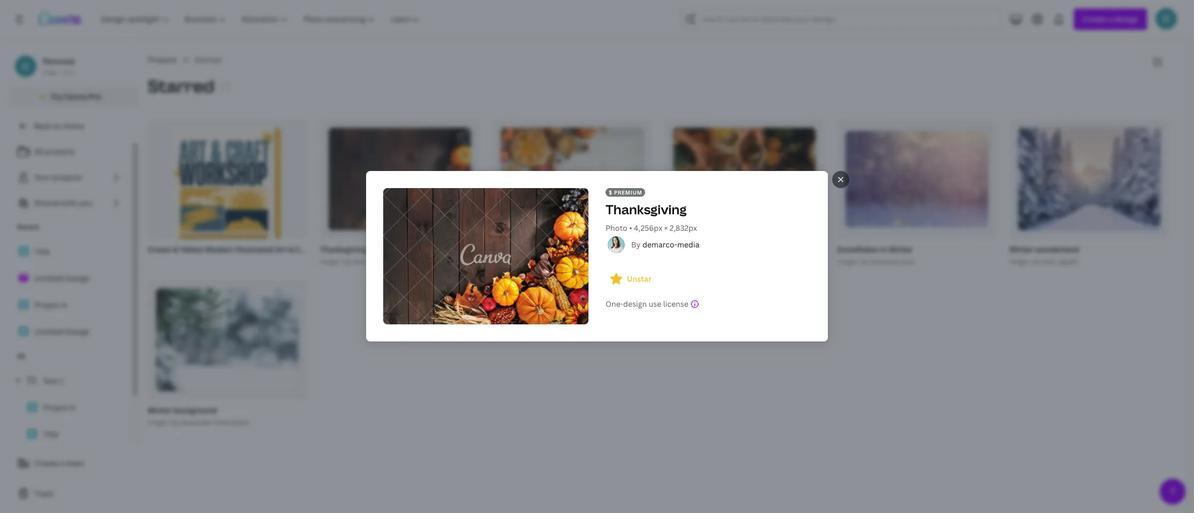 Task type: locate. For each thing, give the bounding box(es) containing it.
demarco- down ×
[[643, 240, 678, 250]]

a
[[60, 458, 64, 468]]

& right art
[[289, 244, 294, 254]]

0 horizontal spatial a
[[62, 300, 67, 310]]

projects link
[[148, 54, 177, 66]]

thanksgiving inside thanksgiving image • by demarco-media
[[320, 244, 367, 254]]

0 vertical spatial untitled
[[34, 273, 64, 283]]

image down workshop
[[320, 257, 339, 266]]

1 project a link from the top
[[9, 294, 131, 317]]

1 vertical spatial project a link
[[9, 397, 131, 419]]

back to home link
[[9, 115, 139, 137]]

list containing test 1
[[9, 370, 131, 499]]

thanksgiving inside button
[[665, 244, 712, 254]]

1 vertical spatial untitled design link
[[9, 321, 131, 343]]

thanksgiving up mizina
[[492, 244, 540, 254]]

0 vertical spatial list
[[9, 141, 131, 214]]

image inside the winter wonderland image • by alex_ugalek
[[1010, 257, 1028, 266]]

image inside thanksgiving pumpkin and apple various pies image • by mizina
[[492, 257, 511, 266]]

thanksgiving down 2,832px
[[665, 244, 712, 254]]

by inside the snowflakes in winter image • by kristamonique
[[862, 257, 869, 266]]

1 vertical spatial list
[[9, 241, 131, 343]]

list containing title
[[9, 241, 131, 343]]

2 untitled design from the top
[[34, 327, 90, 337]]

1 horizontal spatial all
[[34, 147, 44, 157]]

1 vertical spatial all
[[17, 352, 25, 361]]

winter left background
[[148, 405, 172, 415]]

by
[[344, 257, 352, 266], [517, 257, 524, 266], [862, 257, 869, 266], [1034, 257, 1042, 266], [172, 418, 179, 427]]

0 vertical spatial all
[[34, 147, 44, 157]]

• right free
[[58, 68, 61, 77]]

0 vertical spatial project a
[[34, 300, 67, 310]]

& left yellow
[[173, 244, 178, 254]]

1 vertical spatial untitled design
[[34, 327, 90, 337]]

1 vertical spatial project a
[[43, 403, 76, 413]]

2 design from the top
[[66, 327, 90, 337]]

by inside winter background image • by alexander chernyakov
[[172, 418, 179, 427]]

all inside all projects link
[[34, 147, 44, 157]]

2 vertical spatial list
[[9, 370, 131, 499]]

2 list from the top
[[9, 241, 131, 343]]

untitled design link
[[9, 267, 131, 290], [9, 321, 131, 343]]

demarco-
[[643, 240, 678, 250], [353, 257, 383, 266]]

wine
[[741, 244, 759, 254]]

pies
[[642, 244, 657, 254]]

0 horizontal spatial all
[[17, 352, 25, 361]]

image left mizina
[[492, 257, 511, 266]]

0 horizontal spatial media
[[383, 257, 402, 266]]

title down recent
[[34, 246, 50, 257]]

image inside winter background image • by alexander chernyakov
[[148, 418, 166, 427]]

thanksgiving up 4,256px
[[606, 201, 687, 218]]

personal
[[43, 56, 75, 66]]

by demarco-media
[[631, 240, 700, 250]]

winter inside winter background image • by alexander chernyakov
[[148, 405, 172, 415]]

projects inside 'link'
[[52, 172, 82, 182]]

1 vertical spatial 1
[[60, 376, 64, 386]]

0 vertical spatial 1
[[71, 68, 74, 77]]

project
[[34, 300, 60, 310], [43, 403, 69, 413]]

thanksgiving for thanksgiving pumpkin and apple various pies image • by mizina
[[492, 244, 540, 254]]

winter wonderland image • by alex_ugalek
[[1010, 244, 1079, 266]]

kristamonique
[[871, 257, 915, 266]]

apple
[[591, 244, 611, 254]]

starred
[[194, 55, 221, 65], [148, 74, 215, 97]]

thanksgiving pumpkin and apple various pies image • by mizina
[[492, 244, 657, 266]]

chernyakov
[[214, 418, 250, 427]]

free •
[[43, 68, 61, 77]]

3 list from the top
[[9, 370, 131, 499]]

1 untitled from the top
[[34, 273, 64, 283]]

• left "alex_ugalek"
[[1030, 257, 1032, 266]]

0 vertical spatial projects
[[45, 147, 75, 157]]

2 & from the left
[[289, 244, 294, 254]]

by left mizina
[[517, 257, 524, 266]]

None search field
[[681, 9, 1002, 30]]

1 vertical spatial title
[[43, 429, 59, 440]]

1 vertical spatial design
[[66, 327, 90, 337]]

1 down personal
[[71, 68, 74, 77]]

starred down projects link
[[148, 74, 215, 97]]

trash link
[[9, 483, 139, 505]]

• inside the snowflakes in winter image • by kristamonique
[[857, 257, 860, 266]]

projects down back to home at the left of the page
[[45, 147, 75, 157]]

thanksgiving image • by demarco-media
[[320, 244, 402, 266]]

thanksgiving
[[606, 201, 687, 218], [320, 244, 367, 254], [492, 244, 540, 254], [665, 244, 712, 254]]

one-
[[606, 299, 624, 309]]

thanksgiving dinner wine
[[665, 244, 759, 254]]

pro
[[89, 91, 101, 102]]

by inside thanksgiving pumpkin and apple various pies image • by mizina
[[517, 257, 524, 266]]

media
[[678, 240, 700, 250], [383, 257, 402, 266]]

by down snowflakes
[[862, 257, 869, 266]]

try canva pro
[[51, 91, 101, 102]]

• inside winter background image • by alexander chernyakov
[[168, 418, 170, 427]]

list
[[9, 141, 131, 214], [9, 241, 131, 343], [9, 370, 131, 499]]

•
[[58, 68, 61, 77], [629, 223, 632, 233], [340, 257, 343, 266], [513, 257, 515, 266], [857, 257, 860, 266], [1030, 257, 1032, 266], [168, 418, 170, 427]]

1 horizontal spatial demarco-
[[643, 240, 678, 250]]

a
[[62, 300, 67, 310], [71, 403, 76, 413]]

in
[[880, 244, 887, 254]]

untitled
[[34, 273, 64, 283], [34, 327, 64, 337]]

projects right your
[[52, 172, 82, 182]]

design
[[66, 273, 90, 283], [66, 327, 90, 337]]

project a for 1st project a 'link' from the bottom of the page
[[43, 403, 76, 413]]

thanksgiving inside thanksgiving pumpkin and apple various pies image • by mizina
[[492, 244, 540, 254]]

projects
[[148, 55, 177, 65]]

1 untitled design link from the top
[[9, 267, 131, 290]]

art
[[275, 244, 287, 254]]

winter inside the winter wonderland image • by alex_ugalek
[[1010, 244, 1034, 254]]

0 vertical spatial untitled design link
[[9, 267, 131, 290]]

untitled design
[[34, 273, 90, 283], [34, 327, 90, 337]]

0 vertical spatial title link
[[9, 241, 131, 263]]

1 & from the left
[[173, 244, 178, 254]]

recent
[[17, 222, 39, 232]]

unstar button
[[606, 269, 660, 290]]

winter
[[889, 244, 913, 254], [1010, 244, 1034, 254], [148, 405, 172, 415]]

by inside the winter wonderland image • by alex_ugalek
[[1034, 257, 1042, 266]]

0 vertical spatial media
[[678, 240, 700, 250]]

wonderland
[[1036, 244, 1079, 254]]

cream & yellow modern illustrated art & craft workshop flyer
[[148, 244, 373, 254]]

1 vertical spatial a
[[71, 403, 76, 413]]

alexander
[[181, 418, 212, 427]]

4,256px
[[634, 223, 663, 233]]

thanksgiving for thanksgiving image • by demarco-media
[[320, 244, 367, 254]]

to
[[53, 121, 61, 131]]

1 vertical spatial demarco-
[[353, 257, 383, 266]]

1 horizontal spatial &
[[289, 244, 294, 254]]

create a team
[[34, 458, 84, 468]]

demarco- down flyer on the top left
[[353, 257, 383, 266]]

list containing all projects
[[9, 141, 131, 214]]

by
[[631, 240, 641, 250]]

winter inside the snowflakes in winter image • by kristamonique
[[889, 244, 913, 254]]

image inside the snowflakes in winter image • by kristamonique
[[837, 257, 856, 266]]

project for 1st project a 'link' from the bottom of the page
[[43, 403, 69, 413]]

title link up team
[[9, 423, 131, 446]]

• down workshop
[[340, 257, 343, 266]]

project a link
[[9, 294, 131, 317], [9, 397, 131, 419]]

top level navigation element
[[94, 9, 430, 30]]

winter for winter background
[[148, 405, 172, 415]]

thanksgiving inside the $ premium thanksgiving photo • 4,256px × 2,832px
[[606, 201, 687, 218]]

• left mizina
[[513, 257, 515, 266]]

• down snowflakes
[[857, 257, 860, 266]]

2 horizontal spatial winter
[[1010, 244, 1034, 254]]

1 horizontal spatial 1
[[71, 68, 74, 77]]

2 untitled design link from the top
[[9, 321, 131, 343]]

winter left wonderland
[[1010, 244, 1034, 254]]

0 vertical spatial project
[[34, 300, 60, 310]]

background
[[174, 405, 217, 415]]

1 vertical spatial projects
[[52, 172, 82, 182]]

design for second untitled design link
[[66, 327, 90, 337]]

0 vertical spatial demarco-
[[643, 240, 678, 250]]

1 vertical spatial title link
[[9, 423, 131, 446]]

project a
[[34, 300, 67, 310], [43, 403, 76, 413]]

by down workshop
[[344, 257, 352, 266]]

0 vertical spatial a
[[62, 300, 67, 310]]

0 horizontal spatial winter
[[148, 405, 172, 415]]

image inside thanksgiving image • by demarco-media
[[320, 257, 339, 266]]

modern
[[205, 244, 234, 254]]

1
[[71, 68, 74, 77], [60, 376, 64, 386]]

0 vertical spatial project a link
[[9, 294, 131, 317]]

image left "alex_ugalek"
[[1010, 257, 1028, 266]]

0 horizontal spatial demarco-
[[353, 257, 383, 266]]

project for 2nd project a 'link' from the bottom of the page
[[34, 300, 60, 310]]

0 vertical spatial untitled design
[[34, 273, 90, 283]]

image down snowflakes
[[837, 257, 856, 266]]

all projects link
[[9, 141, 131, 163]]

2 untitled from the top
[[34, 327, 64, 337]]

• inside thanksgiving pumpkin and apple various pies image • by mizina
[[513, 257, 515, 266]]

shared
[[34, 198, 60, 208]]

image left alexander at the bottom left
[[148, 418, 166, 427]]

title link down recent
[[9, 241, 131, 263]]

• right photo
[[629, 223, 632, 233]]

• left alexander at the bottom left
[[168, 418, 170, 427]]

1 list from the top
[[9, 141, 131, 214]]

1 horizontal spatial winter
[[889, 244, 913, 254]]

1 design from the top
[[66, 273, 90, 283]]

untitled for second untitled design link
[[34, 327, 64, 337]]

image
[[320, 257, 339, 266], [492, 257, 511, 266], [837, 257, 856, 266], [1010, 257, 1028, 266], [148, 418, 166, 427]]

by left alexander at the bottom left
[[172, 418, 179, 427]]

1 right test
[[60, 376, 64, 386]]

&
[[173, 244, 178, 254], [289, 244, 294, 254]]

0 vertical spatial design
[[66, 273, 90, 283]]

1 vertical spatial media
[[383, 257, 402, 266]]

0 vertical spatial starred
[[194, 55, 221, 65]]

thanksgiving right craft
[[320, 244, 367, 254]]

projects
[[45, 147, 75, 157], [52, 172, 82, 182]]

title link
[[9, 241, 131, 263], [9, 423, 131, 446]]

starred right projects
[[194, 55, 221, 65]]

0 horizontal spatial &
[[173, 244, 178, 254]]

1 vertical spatial untitled
[[34, 327, 64, 337]]

1 untitled design from the top
[[34, 273, 90, 283]]

winter up kristamonique
[[889, 244, 913, 254]]

1 vertical spatial project
[[43, 403, 69, 413]]

test
[[43, 376, 58, 386]]

flyer
[[354, 244, 373, 254]]

title up create
[[43, 429, 59, 440]]

create a team button
[[9, 453, 139, 474]]

title
[[34, 246, 50, 257], [43, 429, 59, 440]]

use
[[649, 299, 662, 309]]

all for all projects
[[34, 147, 44, 157]]

• inside the winter wonderland image • by alex_ugalek
[[1030, 257, 1032, 266]]

create
[[34, 458, 58, 468]]

by left "alex_ugalek"
[[1034, 257, 1042, 266]]



Task type: vqa. For each thing, say whether or not it's contained in the screenshot.
the bottommost untitled design
yes



Task type: describe. For each thing, give the bounding box(es) containing it.
winter for winter wonderland
[[1010, 244, 1034, 254]]

shared with you
[[34, 198, 92, 208]]

×
[[664, 223, 668, 233]]

all projects
[[34, 147, 75, 157]]

dinner
[[714, 244, 739, 254]]

yellow
[[180, 244, 204, 254]]

free
[[43, 68, 56, 77]]

your projects
[[34, 172, 82, 182]]

$
[[609, 189, 613, 196]]

winter background image • by alexander chernyakov
[[148, 405, 250, 427]]

snowflakes in winter image • by kristamonique
[[837, 244, 915, 266]]

premium
[[614, 189, 642, 196]]

try
[[51, 91, 62, 102]]

$ premium thanksgiving photo • 4,256px × 2,832px
[[606, 189, 697, 233]]

by inside thanksgiving image • by demarco-media
[[344, 257, 352, 266]]

photo
[[606, 223, 628, 233]]

and
[[575, 244, 589, 254]]

license
[[663, 299, 689, 309]]

alex_ugalek
[[1043, 257, 1078, 266]]

trash
[[34, 489, 54, 499]]

media inside thanksgiving image • by demarco-media
[[383, 257, 402, 266]]

0 vertical spatial title
[[34, 246, 50, 257]]

test 1
[[43, 376, 64, 386]]

snowflakes
[[837, 244, 879, 254]]

shared with you link
[[9, 192, 131, 214]]

all for all
[[17, 352, 25, 361]]

back to home
[[34, 121, 84, 131]]

1 horizontal spatial media
[[678, 240, 700, 250]]

pumpkin
[[542, 244, 574, 254]]

unstar
[[627, 274, 652, 284]]

demarco- inside thanksgiving image • by demarco-media
[[353, 257, 383, 266]]

• inside the $ premium thanksgiving photo • 4,256px × 2,832px
[[629, 223, 632, 233]]

various
[[613, 244, 640, 254]]

1 vertical spatial starred
[[148, 74, 215, 97]]

• inside thanksgiving image • by demarco-media
[[340, 257, 343, 266]]

projects for all projects
[[45, 147, 75, 157]]

one-design use license
[[606, 299, 689, 309]]

mizina
[[526, 257, 546, 266]]

untitled for 2nd untitled design link from the bottom of the page
[[34, 273, 64, 283]]

1 horizontal spatial a
[[71, 403, 76, 413]]

workshop
[[316, 244, 352, 254]]

your projects link
[[9, 167, 131, 188]]

your
[[34, 172, 51, 182]]

try canva pro button
[[9, 87, 139, 107]]

0 horizontal spatial 1
[[60, 376, 64, 386]]

test 1 link
[[9, 370, 131, 392]]

home
[[63, 121, 84, 131]]

cream & yellow modern illustrated art & craft workshop flyer button
[[145, 119, 373, 283]]

back
[[34, 121, 51, 131]]

2 project a link from the top
[[9, 397, 131, 419]]

2,832px
[[670, 223, 697, 233]]

1 title link from the top
[[9, 241, 131, 263]]

you
[[79, 198, 92, 208]]

projects for your projects
[[52, 172, 82, 182]]

project a for 2nd project a 'link' from the bottom of the page
[[34, 300, 67, 310]]

2 title link from the top
[[9, 423, 131, 446]]

thanksgiving dinner wine button
[[663, 119, 825, 267]]

design
[[624, 299, 647, 309]]

with
[[62, 198, 77, 208]]

canva
[[64, 91, 87, 102]]

design for 2nd untitled design link from the bottom of the page
[[66, 273, 90, 283]]

craft
[[295, 244, 314, 254]]

thanksgiving for thanksgiving dinner wine
[[665, 244, 712, 254]]

cream
[[148, 244, 171, 254]]

team
[[66, 458, 84, 468]]

illustrated
[[236, 244, 274, 254]]



